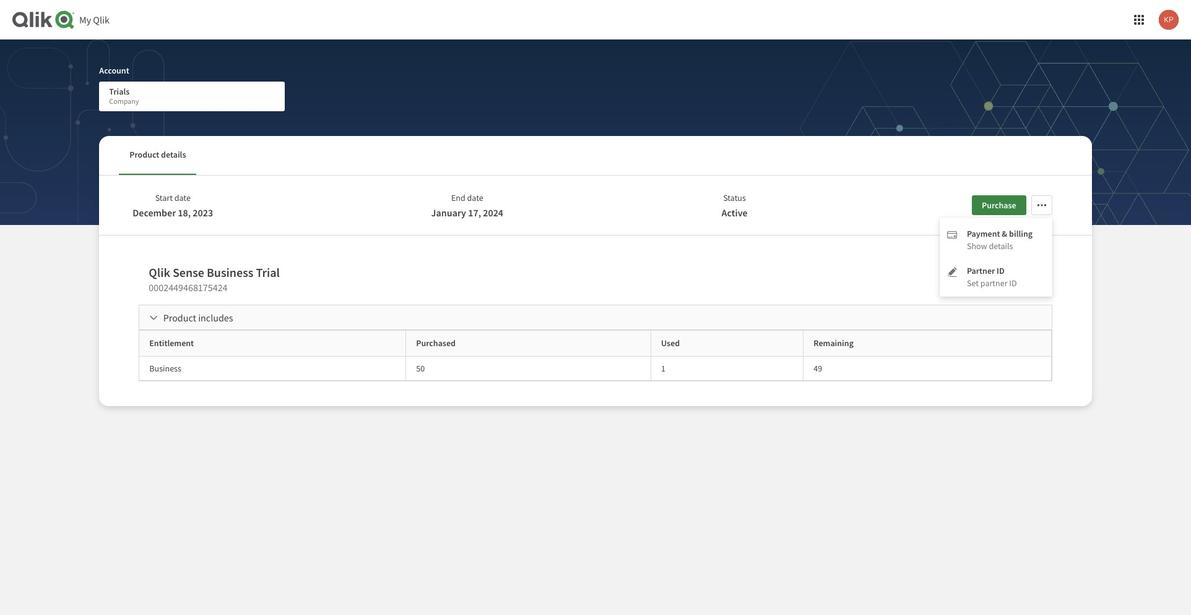 Task type: locate. For each thing, give the bounding box(es) containing it.
trials
[[109, 86, 130, 97]]

date up 17,
[[467, 193, 483, 204]]

1 vertical spatial business
[[149, 363, 181, 374]]

partner
[[980, 278, 1008, 289]]

date
[[174, 193, 191, 204], [467, 193, 483, 204]]

end date
[[451, 193, 483, 204]]

january 17, 2024
[[431, 207, 503, 219]]

business
[[207, 265, 253, 280], [149, 363, 181, 374]]

product up entitlement
[[163, 312, 196, 324]]

company
[[109, 97, 139, 106]]

details
[[161, 149, 186, 160], [989, 241, 1013, 252]]

partner
[[967, 266, 995, 277]]

0 vertical spatial details
[[161, 149, 186, 160]]

used
[[661, 338, 680, 349]]

my
[[79, 14, 91, 26]]

qlik left sense
[[149, 265, 170, 280]]

qlik
[[93, 14, 109, 26], [149, 265, 170, 280]]

0 horizontal spatial product
[[130, 149, 159, 160]]

business left 'trial'
[[207, 265, 253, 280]]

2023
[[193, 207, 213, 219]]

capabilities element
[[139, 331, 1052, 381]]

49
[[814, 363, 822, 374]]

1 vertical spatial qlik
[[149, 265, 170, 280]]

1 horizontal spatial date
[[467, 193, 483, 204]]

qlik right my
[[93, 14, 109, 26]]

purchase link
[[972, 196, 1026, 215]]

1 horizontal spatial id
[[1009, 278, 1017, 289]]

1 vertical spatial details
[[989, 241, 1013, 252]]

remaining
[[814, 338, 854, 349]]

details up start date
[[161, 149, 186, 160]]

product inside product details button
[[130, 149, 159, 160]]

december 18, 2023
[[133, 207, 213, 219]]

2 date from the left
[[467, 193, 483, 204]]

id up partner
[[997, 266, 1005, 277]]

product for company
[[130, 149, 159, 160]]

qlik inside qlik sense business trial 0002449468175424
[[149, 265, 170, 280]]

1 vertical spatial id
[[1009, 278, 1017, 289]]

show
[[967, 241, 987, 252]]

product
[[130, 149, 159, 160], [163, 312, 196, 324]]

0 horizontal spatial details
[[161, 149, 186, 160]]

0 vertical spatial product
[[130, 149, 159, 160]]

start date
[[155, 193, 191, 204]]

product inside product includes dropdown button
[[163, 312, 196, 324]]

product includes button
[[139, 306, 1052, 331]]

tenants
[[995, 267, 1024, 279]]

&
[[1002, 228, 1007, 240]]

january
[[431, 207, 466, 219]]

1 horizontal spatial business
[[207, 265, 253, 280]]

business inside qlik sense business trial 0002449468175424
[[207, 265, 253, 280]]

0 horizontal spatial qlik
[[93, 14, 109, 26]]

id
[[997, 266, 1005, 277], [1009, 278, 1017, 289]]

date for 17,
[[467, 193, 483, 204]]

0 vertical spatial id
[[997, 266, 1005, 277]]

date for 18,
[[174, 193, 191, 204]]

0002449468175424
[[149, 282, 228, 294]]

id right partner
[[1009, 278, 1017, 289]]

0 vertical spatial business
[[207, 265, 253, 280]]

details down &
[[989, 241, 1013, 252]]

18,
[[178, 207, 191, 219]]

0 horizontal spatial business
[[149, 363, 181, 374]]

1 horizontal spatial product
[[163, 312, 196, 324]]

business inside capabilities element
[[149, 363, 181, 374]]

product details button
[[119, 136, 197, 175]]

0 horizontal spatial date
[[174, 193, 191, 204]]

business down entitlement
[[149, 363, 181, 374]]

menu
[[940, 218, 1052, 297]]

product up start
[[130, 149, 159, 160]]

trials company
[[109, 86, 139, 106]]

0 vertical spatial qlik
[[93, 14, 109, 26]]

1 horizontal spatial details
[[989, 241, 1013, 252]]

set
[[967, 278, 979, 289]]

product includes
[[163, 312, 233, 324]]

1 vertical spatial product
[[163, 312, 196, 324]]

1 horizontal spatial qlik
[[149, 265, 170, 280]]

product details
[[130, 149, 186, 160]]

date up 18,
[[174, 193, 191, 204]]

details inside button
[[161, 149, 186, 160]]

qlik sense business trial 0002449468175424
[[149, 265, 280, 294]]

1 date from the left
[[174, 193, 191, 204]]

product includes region
[[139, 331, 1052, 382]]



Task type: describe. For each thing, give the bounding box(es) containing it.
details inside "payment & billing show details"
[[989, 241, 1013, 252]]

start
[[155, 193, 173, 204]]

my qlik
[[79, 14, 109, 26]]

0 horizontal spatial id
[[997, 266, 1005, 277]]

entitlement
[[149, 338, 194, 349]]

payment & billing show details
[[967, 228, 1033, 252]]

50
[[416, 363, 425, 374]]

billing
[[1009, 228, 1033, 240]]

partner id set partner id
[[967, 266, 1017, 289]]

tenants button
[[984, 263, 1047, 283]]

17,
[[468, 207, 481, 219]]

menu containing payment & billing
[[940, 218, 1052, 297]]

sense
[[173, 265, 204, 280]]

december
[[133, 207, 176, 219]]

purchase
[[982, 200, 1016, 211]]

purchased
[[416, 338, 456, 349]]

payment
[[967, 228, 1000, 240]]

includes
[[198, 312, 233, 324]]

product for sense
[[163, 312, 196, 324]]

1
[[661, 363, 665, 374]]

2024
[[483, 207, 503, 219]]

trial
[[256, 265, 280, 280]]

active
[[722, 207, 748, 219]]

status
[[723, 193, 746, 204]]

end
[[451, 193, 465, 204]]



Task type: vqa. For each thing, say whether or not it's contained in the screenshot.
Product includes dropdown button
yes



